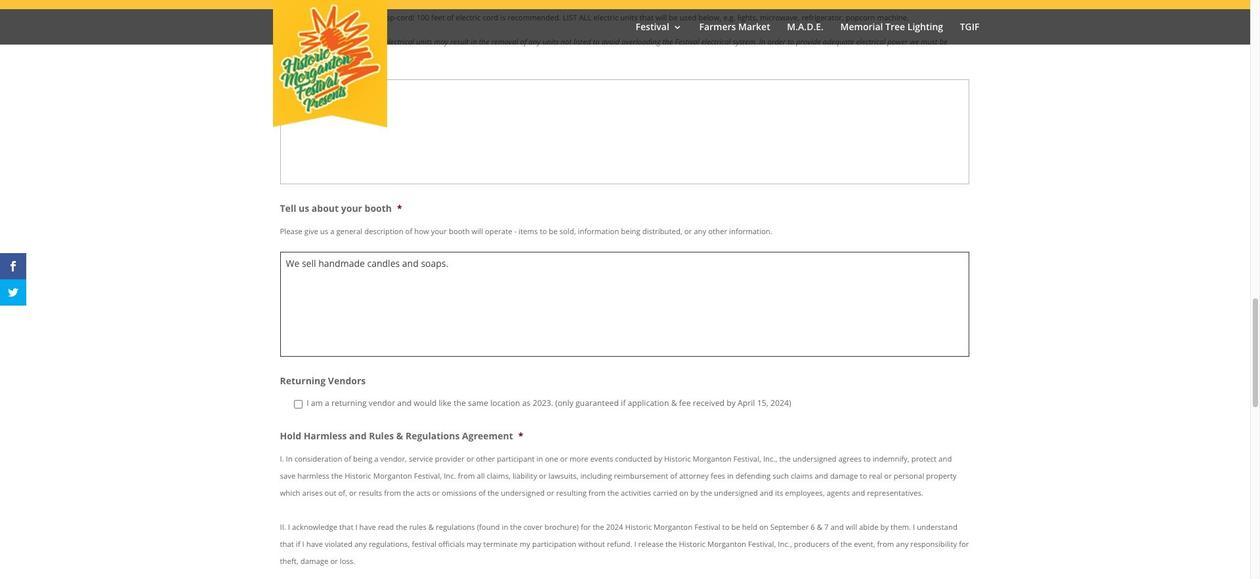 Task type: vqa. For each thing, say whether or not it's contained in the screenshot.
historic morganton festival image
yes



Task type: locate. For each thing, give the bounding box(es) containing it.
None text field
[[280, 79, 969, 185]]

historic morganton festival image
[[273, 0, 387, 127]]

None checkbox
[[294, 401, 302, 409]]

None text field
[[280, 252, 969, 357]]



